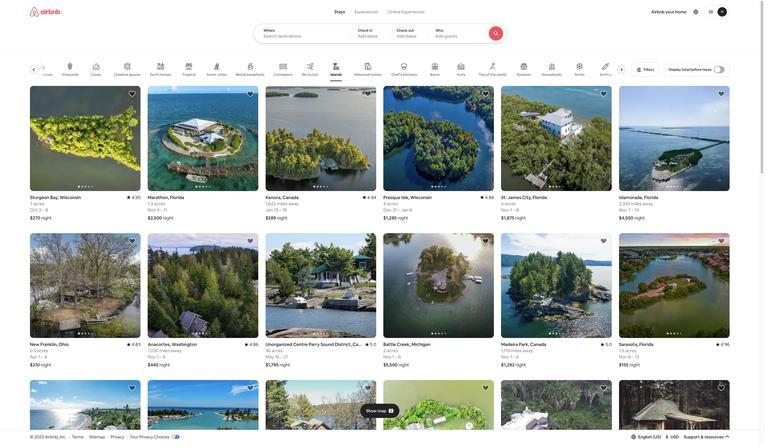 Task type: describe. For each thing, give the bounding box(es) containing it.
park,
[[519, 342, 529, 348]]

& for support
[[701, 435, 704, 440]]

acres inside presque isle, wisconsin 4 acres dec 31 – jan 6 $1,285 night
[[387, 201, 398, 207]]

1 for anacortes, washington 1,030 miles away nov 1 – 6 $440 night
[[157, 354, 159, 360]]

canada inside kenora, canada 1,622 miles away jan 13 – 19 $289 night
[[283, 195, 299, 200]]

– inside islamorada, florida 2,333 miles away nov 7 – 14 $4,500 night
[[631, 207, 634, 213]]

islands
[[330, 72, 342, 77]]

away for washington
[[171, 348, 181, 354]]

marathon,
[[148, 195, 169, 200]]

1 inside madeira park, canada 1,119 miles away nov 1 – 6 $1,292 night
[[510, 354, 512, 360]]

add to wishlist: sturgeon bay, wisconsin image
[[129, 90, 136, 98]]

©
[[30, 435, 34, 440]]

of
[[486, 72, 489, 77]]

yurts
[[457, 72, 465, 77]]

acres inside the new franklin, ohio 0.5 acres apr 1 – 6 $210 night
[[37, 348, 48, 354]]

grand
[[30, 72, 40, 77]]

your
[[130, 435, 139, 440]]

night inside madeira park, canada 1,119 miles away nov 1 – 6 $1,292 night
[[516, 362, 526, 368]]

madeira park, canada 1,119 miles away nov 1 – 6 $1,292 night
[[501, 342, 546, 368]]

4 · from the left
[[127, 435, 128, 440]]

acres inside 36 acres may 16 – 21 $1,795 night
[[272, 348, 283, 354]]

night inside sarasota, florida 1.5 acres nov 8 – 13 $155 night
[[629, 362, 640, 368]]

ryokans
[[517, 72, 531, 77]]

guests
[[444, 34, 457, 39]]

6 for battle creek, michigan 2 acres nov 1 – 6 $5,500 night
[[398, 354, 401, 360]]

show map
[[366, 408, 386, 414]]

5.0 out of 5 average rating image
[[365, 342, 376, 348]]

usd
[[671, 435, 679, 440]]

airbnb
[[651, 9, 665, 15]]

wisconsin for sturgeon bay, wisconsin 7 acres oct 3 – 8 $270 night
[[60, 195, 81, 200]]

jan inside presque isle, wisconsin 4 acres dec 31 – jan 6 $1,285 night
[[401, 207, 408, 213]]

iconic
[[207, 72, 217, 77]]

$5,500
[[383, 362, 398, 368]]

nov inside sarasota, florida 1.5 acres nov 8 – 13 $155 night
[[619, 354, 627, 360]]

5.0 for madeira park, canada 1,119 miles away nov 1 – 6 $1,292 night
[[606, 342, 612, 348]]

5.0 out of 5 average rating image
[[601, 342, 612, 348]]

add for check out add dates
[[397, 34, 405, 39]]

creative spaces
[[114, 72, 141, 77]]

in/out
[[308, 72, 318, 77]]

presque
[[383, 195, 400, 200]]

may
[[266, 354, 274, 360]]

– inside anacortes, washington 1,030 miles away nov 1 – 6 $440 night
[[160, 354, 162, 360]]

night inside 36 acres may 16 – 21 $1,795 night
[[280, 362, 290, 368]]

away for florida
[[643, 201, 653, 207]]

night inside islamorada, florida 2,333 miles away nov 7 – 14 $4,500 night
[[634, 215, 645, 221]]

containers
[[274, 72, 292, 77]]

13 inside sarasota, florida 1.5 acres nov 8 – 13 $155 night
[[635, 354, 639, 360]]

8 inside sturgeon bay, wisconsin 7 acres oct 3 – 8 $270 night
[[45, 207, 48, 213]]

houseboats
[[542, 72, 562, 77]]

16
[[275, 354, 279, 360]]

tropical
[[182, 72, 196, 77]]

$2,500
[[148, 215, 162, 221]]

apr
[[30, 354, 38, 360]]

add to wishlist: new franklin, ohio image
[[129, 238, 136, 245]]

4.86 out of 5 average rating image for anacortes, washington 1,030 miles away nov 1 – 6 $440 night
[[245, 342, 258, 348]]

dec
[[383, 207, 392, 213]]

add to wishlist: punta de mita, mexico image
[[600, 385, 607, 392]]

0 vertical spatial add to wishlist: sarasota, florida image
[[718, 238, 725, 245]]

nov inside islamorada, florida 2,333 miles away nov 7 – 14 $4,500 night
[[619, 207, 627, 213]]

resources
[[705, 435, 724, 440]]

– inside marathon, florida 1.3 acres nov 4 – 11 $2,500 night
[[160, 207, 163, 213]]

support
[[684, 435, 700, 440]]

nov inside st. james city, florida 4 acres nov 1 – 8 $1,875 night
[[501, 207, 509, 213]]

sitemap
[[89, 435, 105, 440]]

4.96 out of 5 average rating image
[[716, 342, 730, 348]]

wisconsin for presque isle, wisconsin 4 acres dec 31 – jan 6 $1,285 night
[[410, 195, 432, 200]]

add to wishlist: presque isle, wisconsin image
[[482, 90, 489, 98]]

battle creek, michigan 2 acres nov 1 – 6 $5,500 night
[[383, 342, 430, 368]]

kitchens
[[403, 72, 417, 77]]

31
[[393, 207, 397, 213]]

creek,
[[397, 342, 411, 348]]

7 inside islamorada, florida 2,333 miles away nov 7 – 14 $4,500 night
[[628, 207, 631, 213]]

airbnb your home
[[651, 9, 686, 15]]

miles for 6
[[159, 348, 170, 354]]

earth homes
[[150, 72, 171, 77]]

$4,500
[[619, 215, 633, 221]]

terms link
[[72, 435, 84, 440]]

ski-
[[302, 72, 308, 77]]

away inside madeira park, canada 1,119 miles away nov 1 – 6 $1,292 night
[[523, 348, 533, 354]]

james
[[508, 195, 521, 200]]

none search field containing stays
[[254, 0, 522, 43]]

florida for sarasota, florida 1.5 acres nov 8 – 13 $155 night
[[639, 342, 654, 348]]

experiences button
[[350, 6, 383, 18]]

0.5
[[30, 348, 36, 354]]

$ usd
[[666, 435, 679, 440]]

night inside anacortes, washington 1,030 miles away nov 1 – 6 $440 night
[[159, 362, 170, 368]]

2 experiences from the left
[[402, 9, 425, 15]]

add inside who add guests
[[435, 34, 444, 39]]

your
[[666, 9, 674, 15]]

airbnb,
[[45, 435, 59, 440]]

nov inside anacortes, washington 1,030 miles away nov 1 – 6 $440 night
[[148, 354, 156, 360]]

19
[[282, 207, 287, 213]]

stays
[[334, 9, 345, 15]]

world
[[497, 72, 506, 77]]

6 inside madeira park, canada 1,119 miles away nov 1 – 6 $1,292 night
[[516, 354, 519, 360]]

city,
[[522, 195, 532, 200]]

who
[[435, 28, 443, 33]]

michigan
[[412, 342, 430, 348]]

marathon, florida 1.3 acres nov 4 – 11 $2,500 night
[[148, 195, 184, 221]]

display
[[669, 67, 681, 72]]

what can we help you find? tab list
[[330, 6, 383, 18]]

choices
[[154, 435, 169, 440]]

the
[[490, 72, 496, 77]]

night inside marathon, florida 1.3 acres nov 4 – 11 $2,500 night
[[163, 215, 173, 221]]

in
[[370, 28, 372, 33]]

canada inside madeira park, canada 1,119 miles away nov 1 – 6 $1,292 night
[[530, 342, 546, 348]]

– inside sarasota, florida 1.5 acres nov 8 – 13 $155 night
[[632, 354, 634, 360]]

surfing
[[600, 72, 612, 77]]

$1,285
[[383, 215, 397, 221]]

$440
[[148, 362, 158, 368]]

ski-in/out
[[302, 72, 318, 77]]

online experiences
[[388, 9, 425, 15]]

1 for new franklin, ohio 0.5 acres apr 1 – 6 $210 night
[[39, 354, 40, 360]]

islamorada,
[[619, 195, 643, 200]]

1 privacy from the left
[[111, 435, 124, 440]]

11
[[164, 207, 167, 213]]

check out add dates
[[397, 28, 416, 39]]

4.95 out of 5 average rating image
[[127, 195, 141, 200]]

chef's kitchens
[[391, 72, 417, 77]]

st. james city, florida 4 acres nov 1 – 8 $1,875 night
[[501, 195, 547, 221]]

breakfasts
[[247, 72, 264, 77]]

bay,
[[50, 195, 59, 200]]

– inside the new franklin, ohio 0.5 acres apr 1 – 6 $210 night
[[41, 354, 44, 360]]

1 for battle creek, michigan 2 acres nov 1 – 6 $5,500 night
[[392, 354, 394, 360]]

sitemap link
[[89, 435, 105, 440]]

dates for check in add dates
[[367, 34, 378, 39]]

acres inside sarasota, florida 1.5 acres nov 8 – 13 $155 night
[[625, 348, 636, 354]]

4.95
[[132, 195, 141, 200]]

4 inside st. james city, florida 4 acres nov 1 – 8 $1,875 night
[[501, 201, 504, 207]]

1.5
[[619, 348, 624, 354]]

inc.
[[60, 435, 66, 440]]

miles for 14
[[631, 201, 642, 207]]

13 inside kenora, canada 1,622 miles away jan 13 – 19 $289 night
[[274, 207, 278, 213]]

add to wishlist: islamorada, florida image
[[718, 90, 725, 98]]

$155
[[619, 362, 629, 368]]

nov inside marathon, florida 1.3 acres nov 4 – 11 $2,500 night
[[148, 207, 156, 213]]

4.94
[[367, 195, 376, 200]]

36 acres may 16 – 21 $1,795 night
[[266, 348, 290, 368]]

add to wishlist: battle creek, michigan image
[[482, 238, 489, 245]]

add to wishlist: madeira park, canada image
[[600, 238, 607, 245]]

4.83 out of 5 average rating image
[[127, 342, 141, 348]]

2 · from the left
[[86, 435, 87, 440]]

4 inside presque isle, wisconsin 4 acres dec 31 – jan 6 $1,285 night
[[383, 201, 386, 207]]

add to wishlist: cook island, florida image
[[129, 385, 136, 392]]

– inside st. james city, florida 4 acres nov 1 – 8 $1,875 night
[[513, 207, 515, 213]]

$1,875
[[501, 215, 514, 221]]

7 inside sturgeon bay, wisconsin 7 acres oct 3 – 8 $270 night
[[30, 201, 32, 207]]

sarasota,
[[619, 342, 638, 348]]

add to wishlist: brainerd, minnesota image
[[364, 385, 372, 392]]



Task type: locate. For each thing, give the bounding box(es) containing it.
support & resources
[[684, 435, 724, 440]]

isle,
[[401, 195, 409, 200]]

1 horizontal spatial 5.0
[[606, 342, 612, 348]]

nov down 2
[[383, 354, 391, 360]]

check for check in add dates
[[358, 28, 369, 33]]

florida for marathon, florida 1.3 acres nov 4 – 11 $2,500 night
[[170, 195, 184, 200]]

wisconsin right bay, on the top left of page
[[60, 195, 81, 200]]

0 horizontal spatial 13
[[274, 207, 278, 213]]

& inside group
[[243, 72, 246, 77]]

florida right marathon, at left
[[170, 195, 184, 200]]

night inside the new franklin, ohio 0.5 acres apr 1 – 6 $210 night
[[41, 362, 51, 368]]

0 horizontal spatial add
[[358, 34, 366, 39]]

1 inside battle creek, michigan 2 acres nov 1 – 6 $5,500 night
[[392, 354, 394, 360]]

2 dates from the left
[[406, 34, 416, 39]]

sturgeon
[[30, 195, 49, 200]]

0 horizontal spatial 8
[[45, 207, 48, 213]]

0 horizontal spatial dates
[[367, 34, 378, 39]]

0 vertical spatial 4.86 out of 5 average rating image
[[480, 195, 494, 200]]

1 horizontal spatial add to wishlist: sarasota, florida image
[[718, 238, 725, 245]]

dates down the out
[[406, 34, 416, 39]]

night down 21
[[280, 362, 290, 368]]

1 vertical spatial 13
[[635, 354, 639, 360]]

4.86 for presque isle, wisconsin 4 acres dec 31 – jan 6 $1,285 night
[[485, 195, 494, 200]]

7 left 14
[[628, 207, 631, 213]]

1 horizontal spatial 7
[[628, 207, 631, 213]]

– right "3"
[[42, 207, 44, 213]]

check in add dates
[[358, 28, 378, 39]]

dates inside check in add dates
[[367, 34, 378, 39]]

bed
[[236, 72, 243, 77]]

profile element
[[439, 0, 730, 24]]

away for canada
[[289, 201, 299, 207]]

· left privacy link
[[107, 435, 108, 440]]

earth
[[150, 72, 159, 77]]

florida inside sarasota, florida 1.5 acres nov 8 – 13 $155 night
[[639, 342, 654, 348]]

vineyards
[[62, 72, 78, 77]]

1 up $1,292
[[510, 354, 512, 360]]

0 horizontal spatial privacy
[[111, 435, 124, 440]]

1 horizontal spatial privacy
[[139, 435, 153, 440]]

night inside kenora, canada 1,622 miles away jan 13 – 19 $289 night
[[277, 215, 288, 221]]

dates down in
[[367, 34, 378, 39]]

add to wishlist: sarasota, florida image
[[718, 238, 725, 245], [482, 385, 489, 392]]

8 up '$155'
[[628, 354, 631, 360]]

0 horizontal spatial wisconsin
[[60, 195, 81, 200]]

1 inside anacortes, washington 1,030 miles away nov 1 – 6 $440 night
[[157, 354, 159, 360]]

4.86
[[485, 195, 494, 200], [249, 342, 258, 348]]

2 jan from the left
[[266, 207, 273, 213]]

5.0
[[606, 342, 612, 348], [370, 342, 376, 348]]

1 horizontal spatial wisconsin
[[410, 195, 432, 200]]

night right $1,285
[[398, 215, 408, 221]]

nov down 1.5
[[619, 354, 627, 360]]

nov inside battle creek, michigan 2 acres nov 1 – 6 $5,500 night
[[383, 354, 391, 360]]

display total before taxes
[[669, 67, 712, 72]]

1 jan from the left
[[401, 207, 408, 213]]

1 up $5,500
[[392, 354, 394, 360]]

2 5.0 from the left
[[370, 342, 376, 348]]

6 inside battle creek, michigan 2 acres nov 1 – 6 $5,500 night
[[398, 354, 401, 360]]

add down online experiences
[[397, 34, 405, 39]]

stays button
[[330, 6, 350, 18]]

canada right 'park,'
[[530, 342, 546, 348]]

acres down sarasota,
[[625, 348, 636, 354]]

check inside check in add dates
[[358, 28, 369, 33]]

– inside 36 acres may 16 – 21 $1,795 night
[[280, 354, 283, 360]]

acres up 16
[[272, 348, 283, 354]]

florida right city,
[[533, 195, 547, 200]]

wisconsin inside sturgeon bay, wisconsin 7 acres oct 3 – 8 $270 night
[[60, 195, 81, 200]]

islamorada, florida 2,333 miles away nov 7 – 14 $4,500 night
[[619, 195, 658, 221]]

2 horizontal spatial add
[[435, 34, 444, 39]]

1 horizontal spatial canada
[[530, 342, 546, 348]]

1 inside the new franklin, ohio 0.5 acres apr 1 – 6 $210 night
[[39, 354, 40, 360]]

1 horizontal spatial add
[[397, 34, 405, 39]]

privacy right your
[[139, 435, 153, 440]]

jan right 31
[[401, 207, 408, 213]]

6 inside presque isle, wisconsin 4 acres dec 31 – jan 6 $1,285 night
[[409, 207, 412, 213]]

add
[[358, 34, 366, 39], [397, 34, 405, 39], [435, 34, 444, 39]]

1 dates from the left
[[367, 34, 378, 39]]

map
[[378, 408, 386, 414]]

· right inc.
[[69, 435, 70, 440]]

night down 14
[[634, 215, 645, 221]]

new franklin, ohio 0.5 acres apr 1 – 6 $210 night
[[30, 342, 69, 368]]

6 inside anacortes, washington 1,030 miles away nov 1 – 6 $440 night
[[163, 354, 165, 360]]

nov down the '1.3'
[[148, 207, 156, 213]]

8 inside sarasota, florida 1.5 acres nov 8 – 13 $155 night
[[628, 354, 631, 360]]

2023
[[34, 435, 44, 440]]

0 horizontal spatial 5.0
[[370, 342, 376, 348]]

2 privacy from the left
[[139, 435, 153, 440]]

– up $1,875
[[513, 207, 515, 213]]

1 add from the left
[[358, 34, 366, 39]]

– left 21
[[280, 354, 283, 360]]

21
[[284, 354, 288, 360]]

0 horizontal spatial experiences
[[355, 9, 378, 15]]

1 horizontal spatial jan
[[401, 207, 408, 213]]

night right $440 on the left of the page
[[159, 362, 170, 368]]

4 down st.
[[501, 201, 504, 207]]

group
[[30, 58, 628, 81], [30, 86, 141, 191], [148, 86, 258, 191], [266, 86, 376, 191], [383, 86, 494, 191], [501, 86, 612, 191], [619, 86, 730, 191], [30, 233, 141, 338], [148, 233, 258, 338], [266, 233, 376, 338], [383, 233, 494, 338], [501, 233, 612, 338], [619, 233, 730, 338], [30, 381, 141, 444], [148, 381, 258, 444], [266, 381, 376, 444], [383, 381, 494, 444], [501, 381, 612, 444], [619, 381, 730, 444]]

miles up 19
[[277, 201, 288, 207]]

8 right "3"
[[45, 207, 48, 213]]

miles down anacortes,
[[159, 348, 170, 354]]

© 2023 airbnb, inc. ·
[[30, 435, 70, 440]]

night down 19
[[277, 215, 288, 221]]

(us)
[[653, 435, 661, 440]]

florida inside marathon, florida 1.3 acres nov 4 – 11 $2,500 night
[[170, 195, 184, 200]]

top
[[479, 72, 485, 77]]

night inside battle creek, michigan 2 acres nov 1 – 6 $5,500 night
[[399, 362, 409, 368]]

away
[[289, 201, 299, 207], [643, 201, 653, 207], [171, 348, 181, 354], [523, 348, 533, 354]]

0 horizontal spatial jan
[[266, 207, 273, 213]]

presque isle, wisconsin 4 acres dec 31 – jan 6 $1,285 night
[[383, 195, 432, 221]]

wisconsin
[[60, 195, 81, 200], [410, 195, 432, 200]]

4.86 out of 5 average rating image
[[480, 195, 494, 200], [245, 342, 258, 348]]

spaces
[[129, 72, 141, 77]]

jan down 1,622
[[266, 207, 273, 213]]

1 horizontal spatial 13
[[635, 354, 639, 360]]

nov up $1,875
[[501, 207, 509, 213]]

0 horizontal spatial check
[[358, 28, 369, 33]]

1 vertical spatial add to wishlist: sarasota, florida image
[[482, 385, 489, 392]]

add down "experiences" button
[[358, 34, 366, 39]]

wisconsin right isle,
[[410, 195, 432, 200]]

add to wishlist: st. james city, florida image
[[600, 90, 607, 98]]

– up $1,292
[[513, 354, 515, 360]]

nov down "2,333"
[[619, 207, 627, 213]]

2 horizontal spatial 4
[[501, 201, 504, 207]]

6 down the creek, in the right bottom of the page
[[398, 354, 401, 360]]

away down the washington
[[171, 348, 181, 354]]

1 horizontal spatial experiences
[[402, 9, 425, 15]]

13 down sarasota,
[[635, 354, 639, 360]]

– inside sturgeon bay, wisconsin 7 acres oct 3 – 8 $270 night
[[42, 207, 44, 213]]

st.
[[501, 195, 507, 200]]

1 inside st. james city, florida 4 acres nov 1 – 8 $1,875 night
[[510, 207, 512, 213]]

– left 11
[[160, 207, 163, 213]]

3 add from the left
[[435, 34, 444, 39]]

chef's
[[391, 72, 402, 77]]

6 for new franklin, ohio 0.5 acres apr 1 – 6 $210 night
[[45, 354, 47, 360]]

add down "who"
[[435, 34, 444, 39]]

1 right apr in the left bottom of the page
[[39, 354, 40, 360]]

dates inside 'check out add dates'
[[406, 34, 416, 39]]

5.0 for 36 acres may 16 – 21 $1,795 night
[[370, 342, 376, 348]]

homes for historical homes
[[371, 72, 382, 77]]

$210
[[30, 362, 40, 368]]

0 horizontal spatial &
[[243, 72, 246, 77]]

miles inside madeira park, canada 1,119 miles away nov 1 – 6 $1,292 night
[[511, 348, 522, 354]]

6 right 31
[[409, 207, 412, 213]]

1 vertical spatial 7
[[628, 207, 631, 213]]

– down sarasota,
[[632, 354, 634, 360]]

acres down presque
[[387, 201, 398, 207]]

online experiences link
[[383, 6, 430, 18]]

4 up the dec
[[383, 201, 386, 207]]

away inside anacortes, washington 1,030 miles away nov 1 – 6 $440 night
[[171, 348, 181, 354]]

1 vertical spatial 4.86
[[249, 342, 258, 348]]

2 horizontal spatial 8
[[628, 354, 631, 360]]

1 horizontal spatial check
[[397, 28, 408, 33]]

florida for islamorada, florida 2,333 miles away nov 7 – 14 $4,500 night
[[644, 195, 658, 200]]

1 check from the left
[[358, 28, 369, 33]]

1 5.0 from the left
[[606, 342, 612, 348]]

cities
[[218, 72, 227, 77]]

homes right historical
[[371, 72, 382, 77]]

add inside check in add dates
[[358, 34, 366, 39]]

0 horizontal spatial 4.86
[[249, 342, 258, 348]]

– up $5,500
[[395, 354, 398, 360]]

$1,795
[[266, 362, 279, 368]]

privacy left your
[[111, 435, 124, 440]]

acres down franklin,
[[37, 348, 48, 354]]

add to wishlist: unorganized centre parry sound district, canada image
[[364, 238, 372, 245]]

0 vertical spatial 7
[[30, 201, 32, 207]]

acres down marathon, at left
[[154, 201, 165, 207]]

home
[[675, 9, 686, 15]]

your privacy choices link
[[130, 435, 179, 440]]

acres down james
[[505, 201, 516, 207]]

1 experiences from the left
[[355, 9, 378, 15]]

airbnb your home link
[[648, 6, 690, 18]]

night right $1,292
[[516, 362, 526, 368]]

terms
[[72, 435, 84, 440]]

4.83
[[132, 342, 141, 348]]

who add guests
[[435, 28, 457, 39]]

florida
[[170, 195, 184, 200], [533, 195, 547, 200], [644, 195, 658, 200], [639, 342, 654, 348]]

6 right apr in the left bottom of the page
[[45, 354, 47, 360]]

show
[[366, 408, 377, 414]]

1 vertical spatial canada
[[530, 342, 546, 348]]

acres inside battle creek, michigan 2 acres nov 1 – 6 $5,500 night
[[387, 348, 398, 354]]

1,119
[[501, 348, 510, 354]]

night right $210
[[41, 362, 51, 368]]

& right support
[[701, 435, 704, 440]]

stays tab panel
[[254, 24, 522, 43]]

1 down 1,030
[[157, 354, 159, 360]]

1 horizontal spatial homes
[[371, 72, 382, 77]]

check for check out add dates
[[397, 28, 408, 33]]

wisconsin inside presque isle, wisconsin 4 acres dec 31 – jan 6 $1,285 night
[[410, 195, 432, 200]]

0 horizontal spatial 4
[[157, 207, 159, 213]]

5.0 left sarasota,
[[606, 342, 612, 348]]

pianos
[[41, 72, 52, 77]]

– inside madeira park, canada 1,119 miles away nov 1 – 6 $1,292 night
[[513, 354, 515, 360]]

check left the out
[[397, 28, 408, 33]]

8 inside st. james city, florida 4 acres nov 1 – 8 $1,875 night
[[516, 207, 519, 213]]

– inside kenora, canada 1,622 miles away jan 13 – 19 $289 night
[[279, 207, 281, 213]]

0 horizontal spatial canada
[[283, 195, 299, 200]]

away inside kenora, canada 1,622 miles away jan 13 – 19 $289 night
[[289, 201, 299, 207]]

Where field
[[264, 34, 341, 39]]

canada up 19
[[283, 195, 299, 200]]

acres inside st. james city, florida 4 acres nov 1 – 8 $1,875 night
[[505, 201, 516, 207]]

privacy link
[[111, 435, 124, 440]]

acres inside marathon, florida 1.3 acres nov 4 – 11 $2,500 night
[[154, 201, 165, 207]]

5.0 left battle
[[370, 342, 376, 348]]

experiences
[[355, 9, 378, 15], [402, 9, 425, 15]]

4.86 for anacortes, washington 1,030 miles away nov 1 – 6 $440 night
[[249, 342, 258, 348]]

acres down sturgeon
[[33, 201, 44, 207]]

your privacy choices
[[130, 435, 169, 440]]

1 up $1,875
[[510, 207, 512, 213]]

privacy inside your privacy choices link
[[139, 435, 153, 440]]

3 · from the left
[[107, 435, 108, 440]]

miles for 19
[[277, 201, 288, 207]]

2 wisconsin from the left
[[410, 195, 432, 200]]

1 horizontal spatial 4.86
[[485, 195, 494, 200]]

away right 1,622
[[289, 201, 299, 207]]

experiences right the online
[[402, 9, 425, 15]]

jan inside kenora, canada 1,622 miles away jan 13 – 19 $289 night
[[266, 207, 273, 213]]

add to wishlist: galiano island, canada image
[[718, 385, 725, 392]]

night down 11
[[163, 215, 173, 221]]

0 horizontal spatial add to wishlist: sarasota, florida image
[[482, 385, 489, 392]]

1 vertical spatial &
[[701, 435, 704, 440]]

night right $5,500
[[399, 362, 409, 368]]

taxes
[[702, 67, 712, 72]]

franklin,
[[40, 342, 58, 348]]

nov down 1,119
[[501, 354, 509, 360]]

6 down madeira
[[516, 354, 519, 360]]

miles inside islamorada, florida 2,333 miles away nov 7 – 14 $4,500 night
[[631, 201, 642, 207]]

acres down battle
[[387, 348, 398, 354]]

miles inside anacortes, washington 1,030 miles away nov 1 – 6 $440 night
[[159, 348, 170, 354]]

1 horizontal spatial 4.86 out of 5 average rating image
[[480, 195, 494, 200]]

total
[[682, 67, 690, 72]]

away down "islamorada," at the right of the page
[[643, 201, 653, 207]]

1 horizontal spatial &
[[701, 435, 704, 440]]

2
[[383, 348, 386, 354]]

0 horizontal spatial 7
[[30, 201, 32, 207]]

0 horizontal spatial homes
[[160, 72, 171, 77]]

– right 31
[[398, 207, 400, 213]]

13
[[274, 207, 278, 213], [635, 354, 639, 360]]

add to wishlist: venice, florida image
[[247, 385, 254, 392]]

– down anacortes,
[[160, 354, 162, 360]]

grand pianos
[[30, 72, 52, 77]]

4 left 11
[[157, 207, 159, 213]]

check left in
[[358, 28, 369, 33]]

2,333
[[619, 201, 630, 207]]

1 horizontal spatial 4
[[383, 201, 386, 207]]

miles inside kenora, canada 1,622 miles away jan 13 – 19 $289 night
[[277, 201, 288, 207]]

1 vertical spatial 4.86 out of 5 average rating image
[[245, 342, 258, 348]]

add to wishlist: anacortes, washington image
[[247, 238, 254, 245]]

experiences up in
[[355, 9, 378, 15]]

barns
[[430, 72, 440, 77]]

6 inside the new franklin, ohio 0.5 acres apr 1 – 6 $210 night
[[45, 354, 47, 360]]

1,622
[[266, 201, 276, 207]]

7 up the oct
[[30, 201, 32, 207]]

nov inside madeira park, canada 1,119 miles away nov 1 – 6 $1,292 night
[[501, 354, 509, 360]]

1 · from the left
[[69, 435, 70, 440]]

support & resources button
[[684, 435, 730, 440]]

add to wishlist: kenora, canada image
[[364, 90, 372, 98]]

night down "3"
[[41, 215, 52, 221]]

– right apr in the left bottom of the page
[[41, 354, 44, 360]]

& right bed
[[243, 72, 246, 77]]

oct
[[30, 207, 38, 213]]

4.86 out of 5 average rating image for presque isle, wisconsin 4 acres dec 31 – jan 6 $1,285 night
[[480, 195, 494, 200]]

check
[[358, 28, 369, 33], [397, 28, 408, 33]]

jan
[[401, 207, 408, 213], [266, 207, 273, 213]]

· right terms link
[[86, 435, 87, 440]]

4 inside marathon, florida 1.3 acres nov 4 – 11 $2,500 night
[[157, 207, 159, 213]]

night inside sturgeon bay, wisconsin 7 acres oct 3 – 8 $270 night
[[41, 215, 52, 221]]

– inside battle creek, michigan 2 acres nov 1 – 6 $5,500 night
[[395, 354, 398, 360]]

washington
[[172, 342, 197, 348]]

where
[[264, 28, 275, 33]]

add to wishlist: marathon, florida image
[[247, 90, 254, 98]]

display total before taxes button
[[664, 63, 730, 77]]

6 down anacortes,
[[163, 354, 165, 360]]

night right '$155'
[[629, 362, 640, 368]]

florida inside islamorada, florida 2,333 miles away nov 7 – 14 $4,500 night
[[644, 195, 658, 200]]

miles up 14
[[631, 201, 642, 207]]

english (us)
[[638, 435, 661, 440]]

4.94 out of 5 average rating image
[[363, 195, 376, 200]]

13 down 1,622
[[274, 207, 278, 213]]

0 vertical spatial 13
[[274, 207, 278, 213]]

anacortes,
[[148, 342, 171, 348]]

experiences inside button
[[355, 9, 378, 15]]

0 vertical spatial &
[[243, 72, 246, 77]]

miles down madeira
[[511, 348, 522, 354]]

2 check from the left
[[397, 28, 408, 33]]

check inside 'check out add dates'
[[397, 28, 408, 33]]

away inside islamorada, florida 2,333 miles away nov 7 – 14 $4,500 night
[[643, 201, 653, 207]]

terms · sitemap · privacy
[[72, 435, 124, 440]]

florida right sarasota,
[[639, 342, 654, 348]]

– left 14
[[631, 207, 634, 213]]

dates
[[367, 34, 378, 39], [406, 34, 416, 39]]

add inside 'check out add dates'
[[397, 34, 405, 39]]

away down 'park,'
[[523, 348, 533, 354]]

historical homes
[[354, 72, 382, 77]]

6 for anacortes, washington 1,030 miles away nov 1 – 6 $440 night
[[163, 354, 165, 360]]

dates for check out add dates
[[406, 34, 416, 39]]

2 add from the left
[[397, 34, 405, 39]]

– left 19
[[279, 207, 281, 213]]

homes
[[371, 72, 382, 77], [160, 72, 171, 77]]

&
[[243, 72, 246, 77], [701, 435, 704, 440]]

· left your
[[127, 435, 128, 440]]

florida right "islamorada," at the right of the page
[[644, 195, 658, 200]]

& for bed
[[243, 72, 246, 77]]

– inside presque isle, wisconsin 4 acres dec 31 – jan 6 $1,285 night
[[398, 207, 400, 213]]

1 horizontal spatial 8
[[516, 207, 519, 213]]

None search field
[[254, 0, 522, 43]]

florida inside st. james city, florida 4 acres nov 1 – 8 $1,875 night
[[533, 195, 547, 200]]

night right $1,875
[[515, 215, 526, 221]]

night inside st. james city, florida 4 acres nov 1 – 8 $1,875 night
[[515, 215, 526, 221]]

add for check in add dates
[[358, 34, 366, 39]]

0 vertical spatial 4.86
[[485, 195, 494, 200]]

8 down james
[[516, 207, 519, 213]]

night inside presque isle, wisconsin 4 acres dec 31 – jan 6 $1,285 night
[[398, 215, 408, 221]]

sarasota, florida 1.5 acres nov 8 – 13 $155 night
[[619, 342, 654, 368]]

homes for earth homes
[[160, 72, 171, 77]]

1 horizontal spatial dates
[[406, 34, 416, 39]]

1 wisconsin from the left
[[60, 195, 81, 200]]

0 horizontal spatial 4.86 out of 5 average rating image
[[245, 342, 258, 348]]

bed & breakfasts
[[236, 72, 264, 77]]

homes right earth
[[160, 72, 171, 77]]

night
[[41, 215, 52, 221], [163, 215, 173, 221], [398, 215, 408, 221], [515, 215, 526, 221], [277, 215, 288, 221], [634, 215, 645, 221], [41, 362, 51, 368], [159, 362, 170, 368], [399, 362, 409, 368], [516, 362, 526, 368], [280, 362, 290, 368], [629, 362, 640, 368]]

group containing iconic cities
[[30, 58, 628, 81]]

acres inside sturgeon bay, wisconsin 7 acres oct 3 – 8 $270 night
[[33, 201, 44, 207]]

0 vertical spatial canada
[[283, 195, 299, 200]]

anacortes, washington 1,030 miles away nov 1 – 6 $440 night
[[148, 342, 197, 368]]

nov down 1,030
[[148, 354, 156, 360]]

1.3
[[148, 201, 153, 207]]



Task type: vqa. For each thing, say whether or not it's contained in the screenshot.


